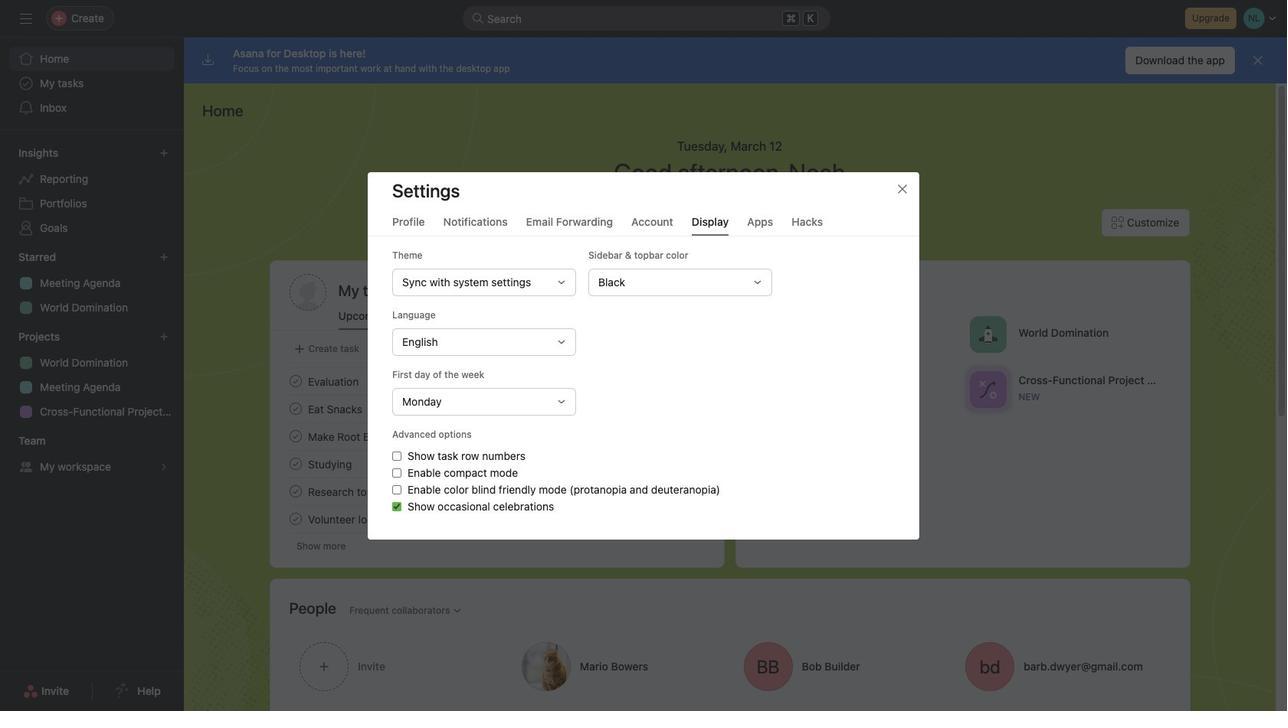 Task type: locate. For each thing, give the bounding box(es) containing it.
3 mark complete image from the top
[[286, 455, 305, 474]]

teams element
[[0, 428, 184, 483]]

1 vertical spatial mark complete image
[[286, 483, 305, 501]]

mark complete image for 1st mark complete option from the top
[[286, 455, 305, 474]]

2 vertical spatial mark complete image
[[286, 455, 305, 474]]

1 mark complete image from the top
[[286, 372, 305, 391]]

dismiss image
[[1252, 54, 1265, 67]]

1 mark complete image from the top
[[286, 400, 305, 418]]

Mark complete checkbox
[[286, 455, 305, 474], [286, 483, 305, 501]]

hide sidebar image
[[20, 12, 32, 25]]

1 mark complete checkbox from the top
[[286, 455, 305, 474]]

rocket image
[[979, 325, 997, 344]]

close image
[[897, 183, 909, 195]]

insights element
[[0, 139, 184, 244]]

0 vertical spatial mark complete image
[[286, 400, 305, 418]]

global element
[[0, 38, 184, 130]]

add profile photo image
[[289, 274, 326, 311]]

1 vertical spatial mark complete image
[[286, 428, 305, 446]]

Mark complete checkbox
[[286, 372, 305, 391], [286, 400, 305, 418], [286, 428, 305, 446], [286, 510, 305, 529]]

None checkbox
[[392, 452, 402, 461], [392, 469, 402, 478], [392, 452, 402, 461], [392, 469, 402, 478]]

mark complete image
[[286, 400, 305, 418], [286, 483, 305, 501], [286, 510, 305, 529]]

2 mark complete image from the top
[[286, 483, 305, 501]]

0 vertical spatial mark complete image
[[286, 372, 305, 391]]

2 mark complete image from the top
[[286, 428, 305, 446]]

3 mark complete checkbox from the top
[[286, 428, 305, 446]]

None checkbox
[[392, 486, 402, 495], [392, 502, 402, 512], [392, 486, 402, 495], [392, 502, 402, 512]]

2 mark complete checkbox from the top
[[286, 483, 305, 501]]

mark complete image for 1st mark complete checkbox
[[286, 372, 305, 391]]

2 mark complete checkbox from the top
[[286, 400, 305, 418]]

mark complete image for third mark complete checkbox
[[286, 428, 305, 446]]

0 vertical spatial mark complete checkbox
[[286, 455, 305, 474]]

starred element
[[0, 244, 184, 323]]

1 vertical spatial mark complete checkbox
[[286, 483, 305, 501]]

mark complete image
[[286, 372, 305, 391], [286, 428, 305, 446], [286, 455, 305, 474]]

2 vertical spatial mark complete image
[[286, 510, 305, 529]]



Task type: vqa. For each thing, say whether or not it's contained in the screenshot.
Upload on the top left
no



Task type: describe. For each thing, give the bounding box(es) containing it.
3 mark complete image from the top
[[286, 510, 305, 529]]

projects element
[[0, 323, 184, 428]]

prominent image
[[472, 12, 484, 25]]

4 mark complete checkbox from the top
[[286, 510, 305, 529]]

line_and_symbols image
[[979, 381, 997, 399]]

1 mark complete checkbox from the top
[[286, 372, 305, 391]]



